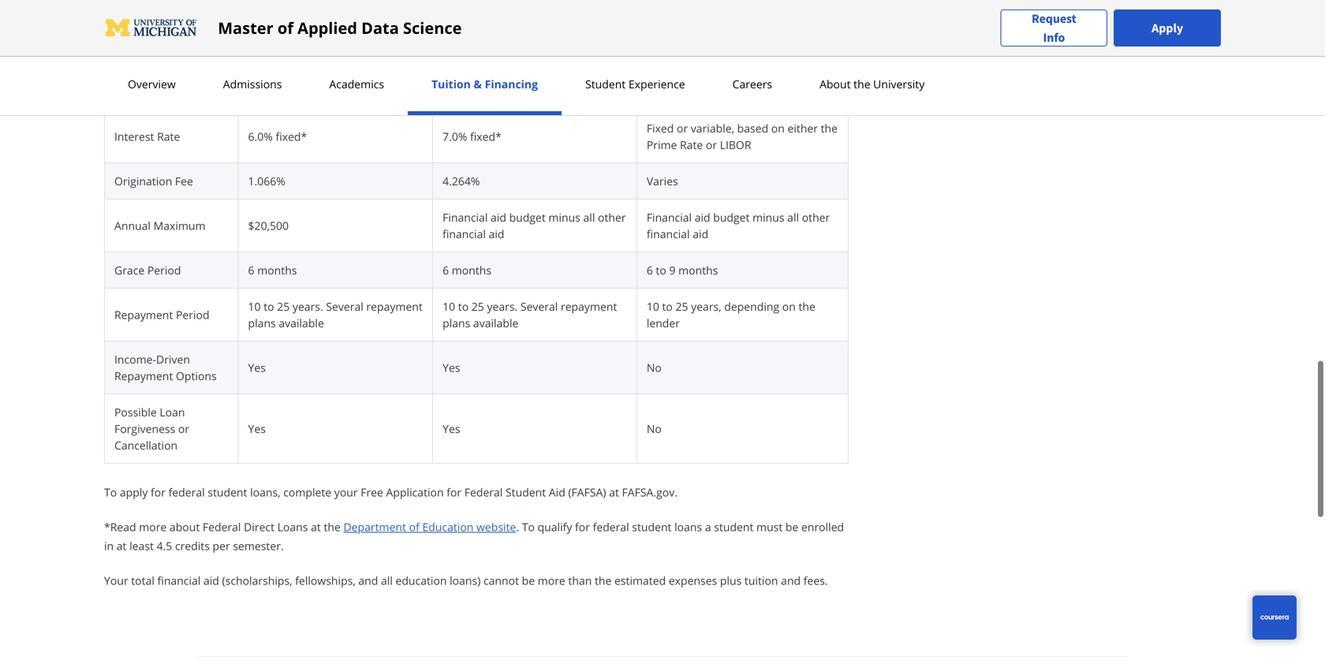 Task type: describe. For each thing, give the bounding box(es) containing it.
either
[[788, 121, 818, 136]]

income-
[[114, 352, 156, 367]]

income-driven repayment options
[[114, 352, 217, 384]]

lenders may require students to have a particular credit score to be approved without a co-borrower.
[[647, 51, 826, 99]]

your
[[334, 485, 358, 500]]

applied
[[298, 17, 357, 39]]

repayment inside income-driven repayment options
[[114, 369, 173, 384]]

department of education website link
[[344, 520, 516, 535]]

admissions
[[223, 77, 282, 92]]

estimated
[[615, 573, 666, 588]]

plus
[[578, 0, 606, 13]]

1 other from the left
[[598, 210, 626, 225]]

federal inside federal direct graduate plus loans
[[443, 0, 484, 13]]

request
[[1032, 11, 1077, 26]]

than
[[569, 573, 592, 588]]

(scholarships,
[[222, 573, 292, 588]]

$20,500
[[248, 218, 289, 233]]

interest rate
[[114, 129, 180, 144]]

annual
[[114, 218, 151, 233]]

accounts
[[559, 68, 606, 83]]

education
[[396, 573, 447, 588]]

on inside 10 to 25 years, depending on the lender
[[783, 299, 796, 314]]

0 vertical spatial history
[[506, 51, 542, 66]]

request info button
[[1001, 9, 1108, 47]]

(no
[[481, 68, 498, 83]]

to apply for federal student loans, complete your free application for federal student aid (fafsa) at fafsa.gov.
[[104, 485, 678, 500]]

1 6 months from the left
[[248, 263, 297, 278]]

6.0% fixed*
[[248, 129, 307, 144]]

fellowships,
[[295, 573, 356, 588]]

good credit history or no credit history (no delinquent accounts or bankruptcy on credit report)
[[443, 51, 620, 99]]

student right loans
[[714, 520, 754, 535]]

requirements
[[296, 68, 367, 83]]

require
[[716, 51, 754, 66]]

graduate
[[523, 0, 575, 13]]

apply button
[[1115, 9, 1222, 47]]

education
[[423, 520, 474, 535]]

application
[[386, 485, 444, 500]]

0 vertical spatial a
[[675, 68, 681, 83]]

*read
[[104, 520, 136, 535]]

tuition
[[745, 573, 779, 588]]

about the university link
[[815, 77, 930, 92]]

1 available from the left
[[279, 316, 324, 331]]

determined
[[248, 84, 309, 99]]

1 horizontal spatial financial
[[443, 227, 486, 242]]

2 horizontal spatial financial
[[647, 227, 690, 242]]

2 and from the left
[[781, 573, 801, 588]]

fixed* for 7.0% fixed*
[[470, 129, 502, 144]]

to inside . to qualify for federal student loans a student must be enrolled in at least 4.5 credits per semester.
[[522, 520, 535, 535]]

be inside . to qualify for federal student loans a student must be enrolled in at least 4.5 credits per semester.
[[786, 520, 799, 535]]

lender
[[647, 316, 680, 331]]

origination fee
[[114, 174, 193, 189]]

none,
[[248, 51, 279, 66]]

student experience link
[[581, 77, 690, 92]]

grace
[[114, 263, 145, 278]]

7.0% fixed*
[[443, 129, 502, 144]]

delinquent
[[501, 68, 557, 83]]

1 plans from the left
[[248, 316, 276, 331]]

or right fixed
[[677, 121, 688, 136]]

but
[[282, 51, 299, 66]]

2 repayment from the left
[[561, 299, 617, 314]]

1 horizontal spatial for
[[447, 485, 462, 500]]

your
[[104, 573, 128, 588]]

about the university
[[820, 77, 925, 92]]

0 vertical spatial more
[[139, 520, 167, 535]]

credit down delinquent
[[520, 84, 550, 99]]

loans,
[[250, 485, 281, 500]]

tuition
[[432, 77, 471, 92]]

requirements
[[148, 68, 221, 83]]

2 10 to 25 years. several repayment plans available from the left
[[443, 299, 617, 331]]

federal up website
[[465, 485, 503, 500]]

aid
[[549, 485, 566, 500]]

2 budget from the left
[[714, 210, 750, 225]]

loans down complete
[[278, 520, 308, 535]]

2 several from the left
[[521, 299, 558, 314]]

1 vertical spatial history
[[443, 68, 478, 83]]

2 10 from the left
[[443, 299, 455, 314]]

credit inside "lenders may require students to have a particular credit score to be approved without a co-borrower."
[[736, 68, 765, 83]]

varies
[[647, 174, 679, 189]]

co-
[[751, 84, 766, 99]]

total
[[131, 573, 155, 588]]

origination
[[114, 174, 172, 189]]

admissions link
[[218, 77, 287, 92]]

complete
[[284, 485, 332, 500]]

1 25 from the left
[[277, 299, 290, 314]]

3 6 from the left
[[647, 263, 653, 278]]

*read more about federal direct loans at the department of education website
[[104, 520, 516, 535]]

credit requirements
[[114, 68, 221, 83]]

credit
[[114, 68, 146, 83]]

1 several from the left
[[326, 299, 364, 314]]

interest
[[114, 129, 154, 144]]

based
[[738, 121, 769, 136]]

free
[[361, 485, 383, 500]]

by
[[312, 84, 324, 99]]

1 financial aid budget minus all other financial aid from the left
[[443, 210, 626, 242]]

0 horizontal spatial federal
[[169, 485, 205, 500]]

7.0%
[[443, 129, 468, 144]]

university of michigan image
[[104, 15, 199, 41]]

fafsa
[[346, 84, 378, 99]]

1 10 to 25 years. several repayment plans available from the left
[[248, 299, 423, 331]]

0 horizontal spatial direct
[[244, 520, 275, 535]]

fixed* for 6.0% fixed*
[[276, 129, 307, 144]]

unsubsidized
[[329, 0, 402, 13]]

credit up (no
[[474, 51, 503, 66]]

tuition & financing
[[432, 77, 538, 92]]

25 inside 10 to 25 years, depending on the lender
[[676, 299, 689, 314]]

loans inside federal direct unsubsidized loans
[[248, 15, 281, 30]]

0 horizontal spatial all
[[381, 573, 393, 588]]

2 6 months from the left
[[443, 263, 492, 278]]

possible loan forgiveness or cancellation
[[114, 405, 189, 453]]

6.0%
[[248, 129, 273, 144]]

years,
[[691, 299, 722, 314]]

tuition & financing link
[[427, 77, 543, 92]]

0 horizontal spatial rate
[[157, 129, 180, 144]]

0 vertical spatial at
[[609, 485, 619, 500]]

or down variable,
[[706, 137, 717, 152]]

none, but student must meet eligibility requirements as determined by the fafsa
[[248, 51, 400, 99]]

lenders
[[647, 51, 688, 66]]

university
[[874, 77, 925, 92]]

1 horizontal spatial all
[[584, 210, 595, 225]]

qualify
[[538, 520, 573, 535]]

experience
[[629, 77, 686, 92]]

be for lenders may require students to have a particular credit score to be approved without a co-borrower.
[[813, 68, 826, 83]]

apply
[[1152, 20, 1184, 36]]

10 inside 10 to 25 years, depending on the lender
[[647, 299, 660, 314]]



Task type: locate. For each thing, give the bounding box(es) containing it.
1 vertical spatial a
[[742, 84, 748, 99]]

2 horizontal spatial direct
[[487, 0, 520, 13]]

federal down (fafsa)
[[593, 520, 630, 535]]

direct inside federal direct unsubsidized loans
[[292, 0, 326, 13]]

fixed* right 7.0%
[[470, 129, 502, 144]]

direct left graduate
[[487, 0, 520, 13]]

on inside fixed or variable, based on either the prime rate or libor
[[772, 121, 785, 136]]

no for or
[[647, 421, 662, 436]]

several
[[326, 299, 364, 314], [521, 299, 558, 314]]

1 horizontal spatial years.
[[487, 299, 518, 314]]

depending
[[725, 299, 780, 314]]

options
[[176, 369, 217, 384]]

and left the fees.
[[781, 573, 801, 588]]

no up fafsa.gov.
[[647, 421, 662, 436]]

be for your total financial aid (scholarships, fellowships, and all education loans) cannot be more than the estimated expenses plus tuition and fees.
[[522, 573, 535, 588]]

history up delinquent
[[506, 51, 542, 66]]

must inside none, but student must meet eligibility requirements as determined by the fafsa
[[345, 51, 371, 66]]

student inside none, but student must meet eligibility requirements as determined by the fafsa
[[302, 51, 342, 66]]

the inside none, but student must meet eligibility requirements as determined by the fafsa
[[327, 84, 344, 99]]

federal direct graduate plus loans
[[443, 0, 606, 30]]

loans up good
[[443, 15, 475, 30]]

other
[[598, 210, 626, 225], [802, 210, 830, 225]]

student up requirements
[[302, 51, 342, 66]]

a up approved
[[675, 68, 681, 83]]

and
[[359, 573, 378, 588], [781, 573, 801, 588]]

0 horizontal spatial plans
[[248, 316, 276, 331]]

good
[[443, 51, 471, 66]]

cancellation
[[114, 438, 178, 453]]

the inside 10 to 25 years, depending on the lender
[[799, 299, 816, 314]]

on right depending
[[783, 299, 796, 314]]

0 vertical spatial repayment
[[114, 307, 173, 322]]

0 horizontal spatial history
[[443, 68, 478, 83]]

loans up none,
[[248, 15, 281, 30]]

2 horizontal spatial at
[[609, 485, 619, 500]]

for inside . to qualify for federal student loans a student must be enrolled in at least 4.5 credits per semester.
[[575, 520, 590, 535]]

or inside "possible loan forgiveness or cancellation"
[[178, 421, 189, 436]]

direct for graduate
[[487, 0, 520, 13]]

0 horizontal spatial 10
[[248, 299, 261, 314]]

or
[[545, 51, 556, 66], [608, 68, 620, 83], [677, 121, 688, 136], [706, 137, 717, 152], [178, 421, 189, 436]]

annual maximum
[[114, 218, 206, 233]]

the right "either"
[[821, 121, 838, 136]]

the down your
[[324, 520, 341, 535]]

2 horizontal spatial 10
[[647, 299, 660, 314]]

2 available from the left
[[473, 316, 519, 331]]

financial down varies
[[647, 210, 692, 225]]

1 vertical spatial no
[[647, 421, 662, 436]]

0 horizontal spatial for
[[151, 485, 166, 500]]

student
[[302, 51, 342, 66], [208, 485, 247, 500], [632, 520, 672, 535], [714, 520, 754, 535]]

0 horizontal spatial student
[[506, 485, 546, 500]]

a inside . to qualify for federal student loans a student must be enrolled in at least 4.5 credits per semester.
[[705, 520, 712, 535]]

driven
[[156, 352, 190, 367]]

2 years. from the left
[[487, 299, 518, 314]]

eligibility
[[248, 68, 294, 83]]

on down delinquent
[[504, 84, 517, 99]]

period up driven
[[176, 307, 210, 322]]

repayment
[[114, 307, 173, 322], [114, 369, 173, 384]]

1 horizontal spatial available
[[473, 316, 519, 331]]

plus
[[720, 573, 742, 588]]

must inside . to qualify for federal student loans a student must be enrolled in at least 4.5 credits per semester.
[[757, 520, 783, 535]]

more
[[139, 520, 167, 535], [538, 573, 566, 588]]

no for options
[[647, 360, 662, 375]]

2 horizontal spatial for
[[575, 520, 590, 535]]

rate down variable,
[[680, 137, 703, 152]]

0 horizontal spatial 6 months
[[248, 263, 297, 278]]

meet
[[374, 51, 400, 66]]

0 horizontal spatial more
[[139, 520, 167, 535]]

on left "either"
[[772, 121, 785, 136]]

federal up master
[[248, 0, 289, 13]]

1 years. from the left
[[293, 299, 323, 314]]

0 horizontal spatial financial
[[157, 573, 201, 588]]

1 horizontal spatial must
[[757, 520, 783, 535]]

period right grace
[[147, 263, 181, 278]]

may
[[691, 51, 713, 66]]

report)
[[553, 84, 588, 99]]

be inside "lenders may require students to have a particular credit score to be approved without a co-borrower."
[[813, 68, 826, 83]]

students
[[757, 51, 802, 66]]

the inside fixed or variable, based on either the prime rate or libor
[[821, 121, 838, 136]]

on
[[504, 84, 517, 99], [772, 121, 785, 136], [783, 299, 796, 314]]

1.066%
[[248, 174, 286, 189]]

the right depending
[[799, 299, 816, 314]]

1 horizontal spatial a
[[705, 520, 712, 535]]

master of applied data science
[[218, 17, 462, 39]]

student down fafsa.gov.
[[632, 520, 672, 535]]

must up as
[[345, 51, 371, 66]]

yes
[[248, 360, 266, 375], [443, 360, 461, 375], [248, 421, 266, 436], [443, 421, 461, 436]]

0 vertical spatial must
[[345, 51, 371, 66]]

1 horizontal spatial more
[[538, 573, 566, 588]]

0 vertical spatial of
[[278, 17, 294, 39]]

1 vertical spatial student
[[506, 485, 546, 500]]

years.
[[293, 299, 323, 314], [487, 299, 518, 314]]

0 vertical spatial no
[[647, 360, 662, 375]]

direct up applied
[[292, 0, 326, 13]]

to
[[805, 51, 815, 66], [799, 68, 810, 83], [656, 263, 667, 278], [264, 299, 274, 314], [458, 299, 469, 314], [663, 299, 673, 314]]

department
[[344, 520, 406, 535]]

2 horizontal spatial be
[[813, 68, 826, 83]]

as
[[369, 68, 381, 83]]

website
[[477, 520, 516, 535]]

2 vertical spatial be
[[522, 573, 535, 588]]

10 to 25 years. several repayment plans available
[[248, 299, 423, 331], [443, 299, 617, 331]]

2 horizontal spatial a
[[742, 84, 748, 99]]

1 no from the top
[[647, 360, 662, 375]]

a right loans
[[705, 520, 712, 535]]

federal up the about
[[169, 485, 205, 500]]

of
[[278, 17, 294, 39], [409, 520, 420, 535]]

2 horizontal spatial months
[[679, 263, 719, 278]]

direct inside federal direct graduate plus loans
[[487, 0, 520, 13]]

apply
[[120, 485, 148, 500]]

for
[[151, 485, 166, 500], [447, 485, 462, 500], [575, 520, 590, 535]]

financing
[[485, 77, 538, 92]]

financial down '4.264%'
[[443, 210, 488, 225]]

federal
[[169, 485, 205, 500], [593, 520, 630, 535]]

repayment down income-
[[114, 369, 173, 384]]

be right cannot
[[522, 573, 535, 588]]

0 horizontal spatial a
[[675, 68, 681, 83]]

federal inside . to qualify for federal student loans a student must be enrolled in at least 4.5 credits per semester.
[[593, 520, 630, 535]]

1 horizontal spatial months
[[452, 263, 492, 278]]

1 fixed* from the left
[[276, 129, 307, 144]]

careers
[[733, 77, 773, 92]]

2 months from the left
[[452, 263, 492, 278]]

0 horizontal spatial other
[[598, 210, 626, 225]]

2 25 from the left
[[472, 299, 484, 314]]

or right accounts
[[608, 68, 620, 83]]

0 horizontal spatial repayment
[[367, 299, 423, 314]]

10 to 25 years, depending on the lender
[[647, 299, 816, 331]]

1 vertical spatial repayment
[[114, 369, 173, 384]]

0 vertical spatial on
[[504, 84, 517, 99]]

or down loan
[[178, 421, 189, 436]]

data
[[362, 17, 399, 39]]

0 horizontal spatial to
[[104, 485, 117, 500]]

0 horizontal spatial months
[[257, 263, 297, 278]]

must left enrolled
[[757, 520, 783, 535]]

3 25 from the left
[[676, 299, 689, 314]]

at inside . to qualify for federal student loans a student must be enrolled in at least 4.5 credits per semester.
[[117, 539, 127, 554]]

1 horizontal spatial and
[[781, 573, 801, 588]]

fees.
[[804, 573, 828, 588]]

have
[[647, 68, 672, 83]]

to right "."
[[522, 520, 535, 535]]

0 horizontal spatial fixed*
[[276, 129, 307, 144]]

1 horizontal spatial plans
[[443, 316, 471, 331]]

0 horizontal spatial years.
[[293, 299, 323, 314]]

1 horizontal spatial student
[[586, 77, 626, 92]]

0 horizontal spatial financial
[[443, 210, 488, 225]]

4.5
[[157, 539, 172, 554]]

2 no from the top
[[647, 421, 662, 436]]

a left co- in the right top of the page
[[742, 84, 748, 99]]

request info
[[1032, 11, 1077, 45]]

academics
[[329, 77, 384, 92]]

and right the fellowships,
[[359, 573, 378, 588]]

1 10 from the left
[[248, 299, 261, 314]]

0 horizontal spatial budget
[[509, 210, 546, 225]]

2 minus from the left
[[753, 210, 785, 225]]

1 horizontal spatial direct
[[292, 0, 326, 13]]

1 horizontal spatial minus
[[753, 210, 785, 225]]

2 vertical spatial a
[[705, 520, 712, 535]]

1 horizontal spatial 6 months
[[443, 263, 492, 278]]

loans)
[[450, 573, 481, 588]]

approved
[[647, 84, 696, 99]]

federal up "science"
[[443, 0, 484, 13]]

0 vertical spatial student
[[586, 77, 626, 92]]

fixed* right 6.0%
[[276, 129, 307, 144]]

academics link
[[325, 77, 389, 92]]

or left the no
[[545, 51, 556, 66]]

at down complete
[[311, 520, 321, 535]]

credit up co- in the right top of the page
[[736, 68, 765, 83]]

9
[[670, 263, 676, 278]]

to inside 10 to 25 years, depending on the lender
[[663, 299, 673, 314]]

2 financial aid budget minus all other financial aid from the left
[[647, 210, 830, 242]]

available
[[279, 316, 324, 331], [473, 316, 519, 331]]

no down lender
[[647, 360, 662, 375]]

1 vertical spatial of
[[409, 520, 420, 535]]

2 plans from the left
[[443, 316, 471, 331]]

0 horizontal spatial 6
[[248, 263, 255, 278]]

1 horizontal spatial 25
[[472, 299, 484, 314]]

period for repayment period
[[176, 307, 210, 322]]

rate inside fixed or variable, based on either the prime rate or libor
[[680, 137, 703, 152]]

1 budget from the left
[[509, 210, 546, 225]]

credit
[[474, 51, 503, 66], [575, 51, 604, 66], [736, 68, 765, 83], [520, 84, 550, 99]]

master
[[218, 17, 274, 39]]

1 vertical spatial must
[[757, 520, 783, 535]]

3 10 from the left
[[647, 299, 660, 314]]

2 6 from the left
[[443, 263, 449, 278]]

of left the education
[[409, 520, 420, 535]]

score
[[768, 68, 796, 83]]

1 vertical spatial more
[[538, 573, 566, 588]]

1 horizontal spatial budget
[[714, 210, 750, 225]]

loans
[[675, 520, 703, 535]]

1 repayment from the top
[[114, 307, 173, 322]]

the right than at the bottom left of page
[[595, 573, 612, 588]]

federal inside federal direct unsubsidized loans
[[248, 0, 289, 13]]

1 horizontal spatial 10 to 25 years. several repayment plans available
[[443, 299, 617, 331]]

must
[[345, 51, 371, 66], [757, 520, 783, 535]]

direct up semester.
[[244, 520, 275, 535]]

1 financial from the left
[[443, 210, 488, 225]]

financial up the 9
[[647, 227, 690, 242]]

1 horizontal spatial to
[[522, 520, 535, 535]]

0 horizontal spatial financial aid budget minus all other financial aid
[[443, 210, 626, 242]]

maximum
[[154, 218, 206, 233]]

0 vertical spatial to
[[104, 485, 117, 500]]

2 horizontal spatial 25
[[676, 299, 689, 314]]

0 horizontal spatial of
[[278, 17, 294, 39]]

. to qualify for federal student loans a student must be enrolled in at least 4.5 credits per semester.
[[104, 520, 845, 554]]

direct for unsubsidized
[[292, 0, 326, 13]]

federal direct unsubsidized loans
[[248, 0, 402, 30]]

student left loans,
[[208, 485, 247, 500]]

the down requirements
[[327, 84, 344, 99]]

1 horizontal spatial 10
[[443, 299, 455, 314]]

variable,
[[691, 121, 735, 136]]

2 horizontal spatial all
[[788, 210, 800, 225]]

on inside the good credit history or no credit history (no delinquent accounts or bankruptcy on credit report)
[[504, 84, 517, 99]]

about
[[820, 77, 851, 92]]

0 horizontal spatial several
[[326, 299, 364, 314]]

credit up accounts
[[575, 51, 604, 66]]

months
[[257, 263, 297, 278], [452, 263, 492, 278], [679, 263, 719, 278]]

0 vertical spatial period
[[147, 263, 181, 278]]

for right qualify
[[575, 520, 590, 535]]

1 horizontal spatial history
[[506, 51, 542, 66]]

2 horizontal spatial 6
[[647, 263, 653, 278]]

1 vertical spatial on
[[772, 121, 785, 136]]

1 vertical spatial federal
[[593, 520, 630, 535]]

1 minus from the left
[[549, 210, 581, 225]]

1 and from the left
[[359, 573, 378, 588]]

period for grace period
[[147, 263, 181, 278]]

student
[[586, 77, 626, 92], [506, 485, 546, 500]]

2 other from the left
[[802, 210, 830, 225]]

1 horizontal spatial at
[[311, 520, 321, 535]]

3 months from the left
[[679, 263, 719, 278]]

2 repayment from the top
[[114, 369, 173, 384]]

1 repayment from the left
[[367, 299, 423, 314]]

2 vertical spatial at
[[117, 539, 127, 554]]

science
[[403, 17, 462, 39]]

1 vertical spatial period
[[176, 307, 210, 322]]

1 horizontal spatial 6
[[443, 263, 449, 278]]

2 fixed* from the left
[[470, 129, 502, 144]]

1 horizontal spatial rate
[[680, 137, 703, 152]]

1 horizontal spatial fixed*
[[470, 129, 502, 144]]

forgiveness
[[114, 421, 175, 436]]

2 financial from the left
[[647, 210, 692, 225]]

for up the education
[[447, 485, 462, 500]]

1 horizontal spatial be
[[786, 520, 799, 535]]

1 months from the left
[[257, 263, 297, 278]]

0 horizontal spatial at
[[117, 539, 127, 554]]

of up but
[[278, 17, 294, 39]]

enrolled
[[802, 520, 845, 535]]

more up least
[[139, 520, 167, 535]]

for right apply
[[151, 485, 166, 500]]

1 vertical spatial be
[[786, 520, 799, 535]]

at right the 'in'
[[117, 539, 127, 554]]

1 horizontal spatial other
[[802, 210, 830, 225]]

0 vertical spatial be
[[813, 68, 826, 83]]

at
[[609, 485, 619, 500], [311, 520, 321, 535], [117, 539, 127, 554]]

financial down '4.264%'
[[443, 227, 486, 242]]

rate right "interest"
[[157, 129, 180, 144]]

.
[[516, 520, 519, 535]]

fixed or variable, based on either the prime rate or libor
[[647, 121, 838, 152]]

in
[[104, 539, 114, 554]]

10
[[248, 299, 261, 314], [443, 299, 455, 314], [647, 299, 660, 314]]

1 vertical spatial at
[[311, 520, 321, 535]]

particular
[[684, 68, 733, 83]]

history down good
[[443, 68, 478, 83]]

financial right "total"
[[157, 573, 201, 588]]

1 horizontal spatial of
[[409, 520, 420, 535]]

more left than at the bottom left of page
[[538, 573, 566, 588]]

repayment down grace period
[[114, 307, 173, 322]]

the right the about
[[854, 77, 871, 92]]

be left enrolled
[[786, 520, 799, 535]]

1 6 from the left
[[248, 263, 255, 278]]

1 horizontal spatial financial aid budget minus all other financial aid
[[647, 210, 830, 242]]

fee
[[175, 174, 193, 189]]

at right (fafsa)
[[609, 485, 619, 500]]

be up borrower.
[[813, 68, 826, 83]]

federal up per
[[203, 520, 241, 535]]

repayment period
[[114, 307, 210, 322]]

federal
[[248, 0, 289, 13], [443, 0, 484, 13], [465, 485, 503, 500], [203, 520, 241, 535]]

0 horizontal spatial 25
[[277, 299, 290, 314]]

0 horizontal spatial be
[[522, 573, 535, 588]]

1 horizontal spatial federal
[[593, 520, 630, 535]]

0 horizontal spatial and
[[359, 573, 378, 588]]

1 horizontal spatial financial
[[647, 210, 692, 225]]

loans inside federal direct graduate plus loans
[[443, 15, 475, 30]]

to left apply
[[104, 485, 117, 500]]

fafsa.gov.
[[622, 485, 678, 500]]

1 vertical spatial to
[[522, 520, 535, 535]]

to
[[104, 485, 117, 500], [522, 520, 535, 535]]



Task type: vqa. For each thing, say whether or not it's contained in the screenshot.


